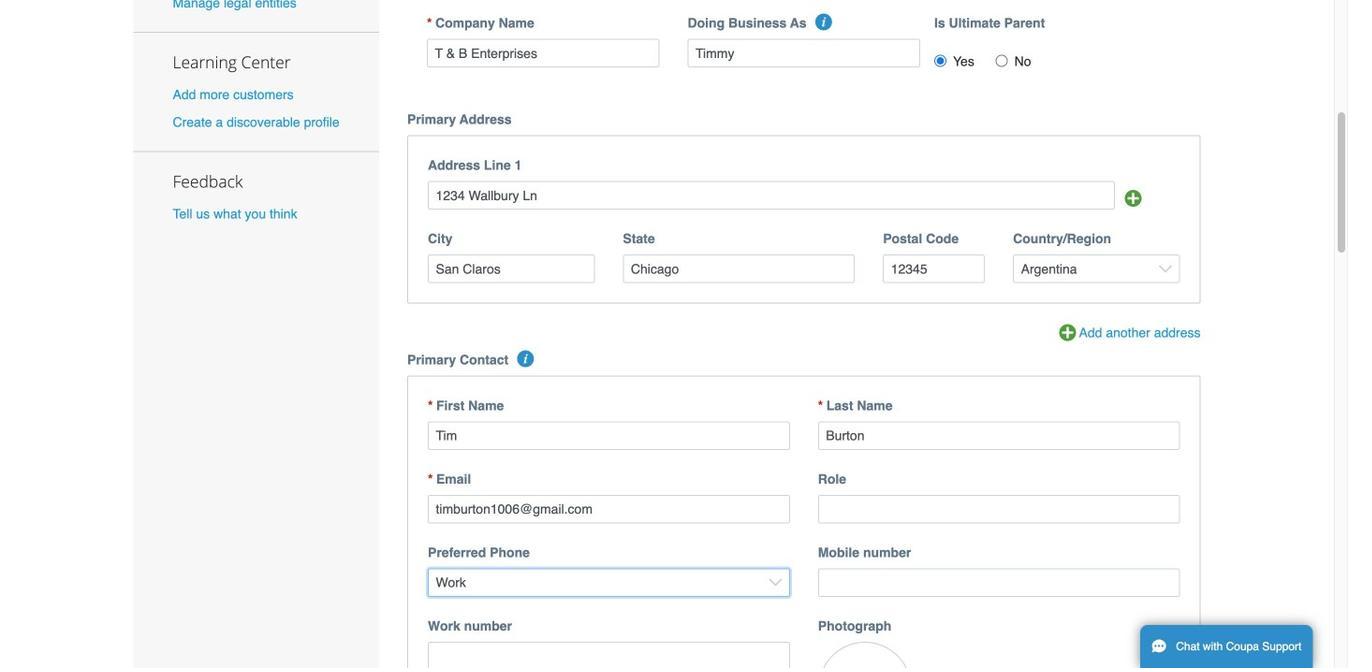 Task type: locate. For each thing, give the bounding box(es) containing it.
photograph image
[[818, 642, 912, 669]]

additional information image
[[816, 14, 832, 31], [517, 351, 534, 367]]

None text field
[[427, 39, 660, 68], [688, 39, 920, 68], [428, 181, 1115, 210], [623, 255, 855, 283], [883, 255, 985, 283], [428, 422, 790, 450], [818, 422, 1180, 450], [818, 569, 1180, 597], [428, 642, 790, 669], [427, 39, 660, 68], [688, 39, 920, 68], [428, 181, 1115, 210], [623, 255, 855, 283], [883, 255, 985, 283], [428, 422, 790, 450], [818, 422, 1180, 450], [818, 569, 1180, 597], [428, 642, 790, 669]]

None text field
[[428, 255, 595, 283], [428, 495, 790, 524], [818, 495, 1180, 524], [428, 255, 595, 283], [428, 495, 790, 524], [818, 495, 1180, 524]]

0 horizontal spatial additional information image
[[517, 351, 534, 367]]

0 vertical spatial additional information image
[[816, 14, 832, 31]]

None radio
[[935, 55, 947, 67]]

1 vertical spatial additional information image
[[517, 351, 534, 367]]

None radio
[[996, 55, 1008, 67]]



Task type: vqa. For each thing, say whether or not it's contained in the screenshot.
leftmost COUPA SUPPLIER PORTAL image
no



Task type: describe. For each thing, give the bounding box(es) containing it.
1 horizontal spatial additional information image
[[816, 14, 832, 31]]

add image
[[1125, 190, 1142, 207]]



